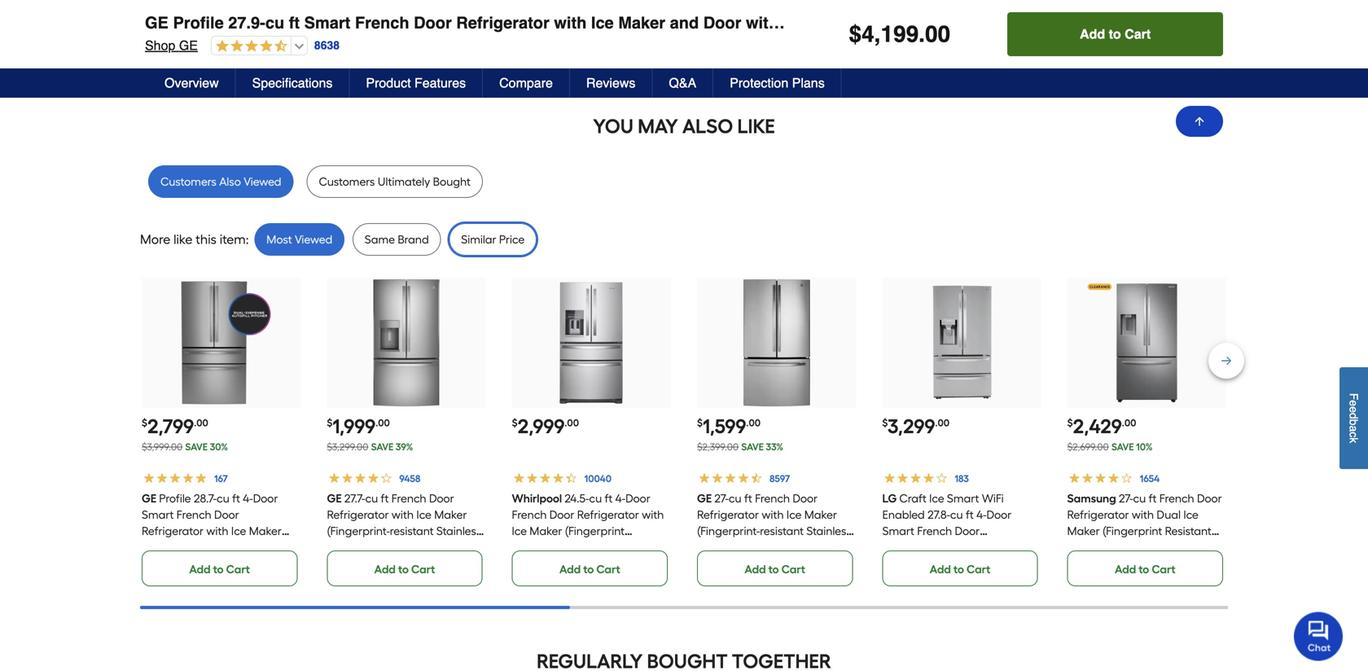 Task type: locate. For each thing, give the bounding box(es) containing it.
add to cart button
[[1008, 12, 1223, 56]]

2 .00 from the left
[[376, 417, 390, 429]]

smart up 27.8-
[[947, 492, 979, 505]]

features
[[415, 75, 466, 90]]

energy inside 27-cu ft french door refrigerator with ice maker (fingerprint-resistant stainless steel) energy star
[[728, 540, 770, 554]]

also up item in the top left of the page
[[219, 175, 241, 189]]

customers
[[160, 175, 217, 189], [319, 175, 375, 189]]

1 27- from the left
[[714, 492, 729, 505]]

00
[[925, 21, 951, 47]]

to for 27-cu ft french door refrigerator with dual ice maker (fingerprint resistant stainless steel) energy star
[[1139, 562, 1149, 576]]

ge
[[145, 13, 169, 32], [179, 38, 198, 53], [142, 492, 156, 505], [327, 492, 342, 505], [697, 492, 712, 505]]

add to cart inside 2,999 list item
[[560, 562, 620, 576]]

refrigerator down 27.7-
[[327, 508, 389, 522]]

2 27- from the left
[[1119, 492, 1133, 505]]

stainless inside '27-cu ft french door refrigerator with dual ice maker (fingerprint resistant stainless steel) energy star'
[[1067, 540, 1112, 554]]

$ inside $ 1,999 .00
[[327, 417, 333, 429]]

lg craft ice smart wifi enabled 27.8-cu ft 4-door smart french door refrigerator with dual ice maker (fingerprint resistant) energy star image
[[898, 279, 1025, 407]]

cart for craft ice smart wifi enabled 27.8-cu ft 4-door smart french door refrigerator with dual ice maker (fingerprint resistant) energy star
[[967, 562, 991, 576]]

ft
[[289, 13, 300, 32], [232, 492, 240, 505], [381, 492, 389, 505], [605, 492, 613, 505], [744, 492, 752, 505], [1149, 492, 1157, 505], [966, 508, 974, 522]]

ge inside 2,799 list item
[[142, 492, 156, 505]]

french inside 27.7-cu ft french door refrigerator with ice maker (fingerprint-resistant stainless steel) energy star
[[391, 492, 426, 505]]

2 e from the top
[[1347, 406, 1360, 413]]

add to cart list item
[[142, 0, 301, 68], [1067, 0, 1226, 68]]

refrigerator down $2,399.00
[[697, 508, 759, 522]]

compare
[[499, 75, 553, 90]]

.
[[919, 21, 925, 47]]

1,599
[[703, 415, 746, 438]]

4- down wifi
[[976, 508, 987, 522]]

ice inside 27-cu ft french door refrigerator with ice maker (fingerprint-resistant stainless steel) energy star
[[787, 508, 802, 522]]

0 horizontal spatial 4-
[[243, 492, 253, 505]]

resistant
[[1165, 524, 1212, 538], [512, 540, 559, 554]]

$ left .
[[849, 21, 862, 47]]

to inside 1,999 "list item"
[[398, 562, 409, 576]]

add to cart link for 27-cu ft french door refrigerator with dual ice maker (fingerprint resistant stainless steel) energy star
[[1067, 551, 1223, 586]]

ft down $2,399.00 save 33% on the bottom right
[[744, 492, 752, 505]]

add inside 2,799 list item
[[189, 562, 211, 576]]

to inside 2,999 list item
[[583, 562, 594, 576]]

profile inside the profile 28.7-cu ft 4-door smart french door refrigerator with ice maker (fingerprint-resistant stainless steel) energy star
[[159, 492, 191, 505]]

$ up $3,299.00 on the left bottom of page
[[327, 417, 333, 429]]

1 horizontal spatial 27-
[[1119, 492, 1133, 505]]

$ inside $ 1,599 .00
[[697, 417, 703, 429]]

maker
[[618, 13, 665, 32], [434, 508, 467, 522], [804, 508, 837, 522], [249, 524, 282, 538], [530, 524, 562, 538], [1067, 524, 1100, 538], [882, 557, 915, 571]]

ge left 27.7-
[[327, 492, 342, 505]]

save inside 2,799 list item
[[185, 441, 208, 453]]

27-cu ft french door refrigerator with ice maker (fingerprint-resistant stainless steel) energy star
[[697, 492, 852, 554]]

.00 inside $ 2,799 .00
[[194, 417, 208, 429]]

to for 27-cu ft french door refrigerator with ice maker (fingerprint-resistant stainless steel) energy star
[[768, 562, 779, 576]]

add to cart
[[1080, 26, 1151, 42], [189, 44, 250, 57], [1115, 44, 1176, 57], [189, 562, 250, 576], [374, 562, 435, 576], [560, 562, 620, 576], [745, 562, 805, 576], [930, 562, 991, 576], [1115, 562, 1176, 576]]

to inside 2,799 list item
[[213, 562, 224, 576]]

southdeep products image up product features
[[327, 0, 486, 20]]

more like this item :
[[140, 232, 249, 247]]

ft inside craft ice smart wifi enabled 27.8-cu ft 4-door smart french door refrigerator with dual ice maker (fingerprint resistant) energy star
[[966, 508, 974, 522]]

$
[[849, 21, 862, 47], [142, 417, 147, 429], [327, 417, 333, 429], [512, 417, 518, 429], [697, 417, 703, 429], [882, 417, 888, 429], [1067, 417, 1073, 429]]

profile left 28.7-
[[159, 492, 191, 505]]

1 horizontal spatial also
[[682, 115, 733, 138]]

$ for 2,799
[[142, 417, 147, 429]]

ft right '24.5-'
[[605, 492, 613, 505]]

0 horizontal spatial resistant
[[512, 540, 559, 554]]

k
[[1347, 437, 1360, 443]]

2 horizontal spatial (fingerprint
[[1103, 524, 1162, 538]]

star
[[1207, 13, 1250, 32], [403, 540, 429, 554], [773, 540, 799, 554], [1191, 540, 1217, 554], [217, 557, 244, 571], [557, 557, 583, 571], [927, 573, 953, 587]]

cart inside 2,999 list item
[[596, 562, 620, 576]]

ft right 27.7-
[[381, 492, 389, 505]]

1 horizontal spatial (fingerprint
[[918, 557, 977, 571]]

resistant inside '27-cu ft french door refrigerator with dual ice maker (fingerprint resistant stainless steel) energy star'
[[1165, 524, 1212, 538]]

specifications
[[252, 75, 333, 90]]

to for 27.7-cu ft french door refrigerator with ice maker (fingerprint-resistant stainless steel) energy star
[[398, 562, 409, 576]]

0 vertical spatial resistant
[[1165, 524, 1212, 538]]

2,799
[[147, 415, 194, 438]]

$ for 1,999
[[327, 417, 333, 429]]

cu down 30%
[[217, 492, 229, 505]]

southdeep products image up 4.5 stars image
[[142, 0, 301, 20]]

save inside 1,999 "list item"
[[371, 441, 394, 453]]

f e e d b a c k button
[[1340, 367, 1368, 469]]

3 southdeep products image from the left
[[882, 0, 1041, 20]]

$ up $2,399.00
[[697, 417, 703, 429]]

4 .00 from the left
[[746, 417, 761, 429]]

1 horizontal spatial viewed
[[295, 233, 332, 246]]

add to cart link for craft ice smart wifi enabled 27.8-cu ft 4-door smart french door refrigerator with dual ice maker (fingerprint resistant) energy star
[[882, 551, 1038, 586]]

add to cart link inside 3,299 list item
[[882, 551, 1038, 586]]

refrigerator down enabled
[[882, 540, 944, 554]]

southdeep products image for fourth list item from the right
[[327, 0, 486, 20]]

0 vertical spatial dual
[[1157, 508, 1181, 522]]

.00
[[194, 417, 208, 429], [376, 417, 390, 429], [565, 417, 579, 429], [746, 417, 761, 429], [935, 417, 950, 429], [1122, 417, 1136, 429]]

you
[[593, 115, 634, 138]]

save left 10%
[[1112, 441, 1134, 453]]

cart for 27-cu ft french door refrigerator with dual ice maker (fingerprint resistant stainless steel) energy star
[[1152, 562, 1176, 576]]

0 horizontal spatial viewed
[[244, 175, 281, 189]]

to
[[1109, 26, 1121, 42], [213, 44, 224, 57], [1139, 44, 1149, 57], [213, 562, 224, 576], [398, 562, 409, 576], [583, 562, 594, 576], [768, 562, 779, 576], [954, 562, 964, 576], [1139, 562, 1149, 576]]

add
[[1080, 26, 1105, 42], [189, 44, 211, 57], [1115, 44, 1136, 57], [189, 562, 211, 576], [374, 562, 396, 576], [560, 562, 581, 576], [745, 562, 766, 576], [930, 562, 951, 576], [1115, 562, 1136, 576]]

to for 24.5-cu ft 4-door french door refrigerator with ice maker (fingerprint resistant stainless steel) energy star
[[583, 562, 594, 576]]

b
[[1347, 419, 1360, 425]]

refrigerator down samsung
[[1067, 508, 1129, 522]]

33%
[[766, 441, 783, 453]]

e
[[1347, 400, 1360, 406], [1347, 406, 1360, 413]]

3 list item from the left
[[697, 0, 856, 68]]

whirlpool 24.5-cu ft 4-door french door refrigerator with ice maker (fingerprint resistant stainless steel) energy star image
[[528, 279, 655, 407]]

$ up the whirlpool
[[512, 417, 518, 429]]

3,299 list item
[[882, 278, 1041, 587]]

$ inside $ 2,999 .00
[[512, 417, 518, 429]]

add to cart inside button
[[1080, 26, 1151, 42]]

add to cart link inside 2,999 list item
[[512, 551, 668, 586]]

ft right 27.8-
[[966, 508, 974, 522]]

add to cart link inside the 1,599 list item
[[697, 551, 853, 586]]

1 e from the top
[[1347, 400, 1360, 406]]

(fingerprint down samsung
[[1103, 524, 1162, 538]]

cart for profile 28.7-cu ft 4-door smart french door refrigerator with ice maker (fingerprint-resistant stainless steel) energy star
[[226, 562, 250, 576]]

stainless inside the profile 28.7-cu ft 4-door smart french door refrigerator with ice maker (fingerprint-resistant stainless steel) energy star
[[251, 540, 296, 554]]

$ inside $ 3,299 .00
[[882, 417, 888, 429]]

ge 27.7-cu ft french door refrigerator with ice maker (fingerprint-resistant stainless steel) energy star image
[[343, 279, 470, 407]]

2 save from the left
[[371, 441, 394, 453]]

add to cart for profile 28.7-cu ft 4-door smart french door refrigerator with ice maker (fingerprint-resistant stainless steel) energy star
[[189, 562, 250, 576]]

dual inside craft ice smart wifi enabled 27.8-cu ft 4-door smart french door refrigerator with dual ice maker (fingerprint resistant) energy star
[[972, 540, 996, 554]]

.00 inside $ 1,999 .00
[[376, 417, 390, 429]]

0 horizontal spatial (fingerprint
[[565, 524, 625, 538]]

to inside the 1,599 list item
[[768, 562, 779, 576]]

0 horizontal spatial dual
[[972, 540, 996, 554]]

save inside 2,429 list item
[[1112, 441, 1134, 453]]

1 vertical spatial viewed
[[295, 233, 332, 246]]

39%
[[396, 441, 413, 453]]

save for 2,799
[[185, 441, 208, 453]]

profile up shop ge
[[173, 13, 224, 32]]

viewed
[[244, 175, 281, 189], [295, 233, 332, 246]]

$ up $2,699.00
[[1067, 417, 1073, 429]]

.00 for 2,999
[[565, 417, 579, 429]]

maker inside 24.5-cu ft 4-door french door refrigerator with ice maker (fingerprint resistant stainless steel) energy star
[[530, 524, 562, 538]]

0 horizontal spatial customers
[[160, 175, 217, 189]]

1 horizontal spatial dual
[[1157, 508, 1181, 522]]

ft down 10%
[[1149, 492, 1157, 505]]

4-
[[243, 492, 253, 505], [616, 492, 626, 505], [976, 508, 987, 522]]

.00 for 1,999
[[376, 417, 390, 429]]

add inside the 1,599 list item
[[745, 562, 766, 576]]

1 .00 from the left
[[194, 417, 208, 429]]

2,429
[[1073, 415, 1122, 438]]

stainless
[[1009, 13, 1081, 32], [436, 524, 481, 538], [807, 524, 852, 538], [251, 540, 296, 554], [561, 540, 606, 554], [1067, 540, 1112, 554]]

(fingerprint down '24.5-'
[[565, 524, 625, 538]]

add to cart for 27-cu ft french door refrigerator with dual ice maker (fingerprint resistant stainless steel) energy star
[[1115, 562, 1176, 576]]

also
[[682, 115, 733, 138], [219, 175, 241, 189]]

1 customers from the left
[[160, 175, 217, 189]]

southdeep products image up "00"
[[882, 0, 1041, 20]]

with
[[554, 13, 587, 32], [392, 508, 414, 522], [642, 508, 664, 522], [762, 508, 784, 522], [1132, 508, 1154, 522], [206, 524, 228, 538], [947, 540, 969, 554]]

cu right samsung
[[1133, 492, 1146, 505]]

add to cart link
[[142, 32, 298, 68], [1067, 32, 1223, 68], [142, 551, 298, 586], [327, 551, 483, 586], [512, 551, 668, 586], [697, 551, 853, 586], [882, 551, 1038, 586], [1067, 551, 1223, 586]]

1 horizontal spatial 4-
[[616, 492, 626, 505]]

0 horizontal spatial also
[[219, 175, 241, 189]]

refrigerator up compare
[[456, 13, 550, 32]]

french
[[355, 13, 409, 32], [391, 492, 426, 505], [755, 492, 790, 505], [1160, 492, 1195, 505], [177, 508, 211, 522], [512, 508, 547, 522], [917, 524, 952, 538]]

shop
[[145, 38, 175, 53]]

1 horizontal spatial resistant
[[1165, 524, 1212, 538]]

add inside 3,299 list item
[[930, 562, 951, 576]]

samsung 27-cu ft french door refrigerator with dual ice maker (fingerprint resistant stainless steel) energy star image
[[1083, 279, 1211, 407]]

add to cart for craft ice smart wifi enabled 27.8-cu ft 4-door smart french door refrigerator with dual ice maker (fingerprint resistant) energy star
[[930, 562, 991, 576]]

refrigerator down '24.5-'
[[577, 508, 639, 522]]

wifi
[[982, 492, 1004, 505]]

resistant inside the profile 28.7-cu ft 4-door smart french door refrigerator with ice maker (fingerprint-resistant stainless steel) energy star
[[205, 540, 248, 554]]

1 vertical spatial resistant
[[512, 540, 559, 554]]

ft inside the profile 28.7-cu ft 4-door smart french door refrigerator with ice maker (fingerprint-resistant stainless steel) energy star
[[232, 492, 240, 505]]

cu inside 27-cu ft french door refrigerator with ice maker (fingerprint-resistant stainless steel) energy star
[[729, 492, 742, 505]]

add for 27-cu ft french door refrigerator with dual ice maker (fingerprint resistant stainless steel) energy star
[[1115, 562, 1136, 576]]

2 horizontal spatial southdeep products image
[[882, 0, 1041, 20]]

steel) inside '27-cu ft french door refrigerator with dual ice maker (fingerprint resistant stainless steel) energy star'
[[1115, 540, 1143, 554]]

refrigerator inside '27-cu ft french door refrigerator with dual ice maker (fingerprint resistant stainless steel) energy star'
[[1067, 508, 1129, 522]]

like
[[737, 115, 775, 138]]

with inside '27-cu ft french door refrigerator with dual ice maker (fingerprint resistant stainless steel) energy star'
[[1132, 508, 1154, 522]]

plans
[[792, 75, 825, 90]]

0 horizontal spatial 27-
[[714, 492, 729, 505]]

4- inside 24.5-cu ft 4-door french door refrigerator with ice maker (fingerprint resistant stainless steel) energy star
[[616, 492, 626, 505]]

add to cart inside 2,799 list item
[[189, 562, 250, 576]]

profile
[[173, 13, 224, 32], [159, 492, 191, 505]]

1 vertical spatial profile
[[159, 492, 191, 505]]

chat invite button image
[[1294, 611, 1344, 661]]

$ up $3,999.00
[[142, 417, 147, 429]]

door inside 27-cu ft french door refrigerator with ice maker (fingerprint-resistant stainless steel) energy star
[[793, 492, 818, 505]]

1 horizontal spatial customers
[[319, 175, 375, 189]]

0 horizontal spatial add to cart list item
[[142, 0, 301, 68]]

ge for 2,799
[[142, 492, 156, 505]]

6 .00 from the left
[[1122, 417, 1136, 429]]

27- down $2,399.00
[[714, 492, 729, 505]]

save left 39%
[[371, 441, 394, 453]]

cu inside the profile 28.7-cu ft 4-door smart french door refrigerator with ice maker (fingerprint-resistant stainless steel) energy star
[[217, 492, 229, 505]]

save left '33%'
[[741, 441, 764, 453]]

.00 for 1,599
[[746, 417, 761, 429]]

$ up lg
[[882, 417, 888, 429]]

3 save from the left
[[741, 441, 764, 453]]

cart inside the 1,599 list item
[[782, 562, 805, 576]]

e up b at right bottom
[[1347, 406, 1360, 413]]

ft right 28.7-
[[232, 492, 240, 505]]

steel) inside 27-cu ft french door refrigerator with ice maker (fingerprint-resistant stainless steel) energy star
[[697, 540, 725, 554]]

$ for 3,299
[[882, 417, 888, 429]]

ge for 1,599
[[697, 492, 712, 505]]

27- inside '27-cu ft french door refrigerator with dual ice maker (fingerprint resistant stainless steel) energy star'
[[1119, 492, 1133, 505]]

27- for 2,429
[[1119, 492, 1133, 505]]

southdeep products image for first list item from the right
[[882, 0, 1041, 20]]

add to cart link for 24.5-cu ft 4-door french door refrigerator with ice maker (fingerprint resistant stainless steel) energy star
[[512, 551, 668, 586]]

cu right enabled
[[950, 508, 963, 522]]

list item
[[327, 0, 486, 68], [512, 0, 671, 68], [697, 0, 856, 68], [882, 0, 1041, 68]]

southdeep products image
[[142, 0, 301, 20], [327, 0, 486, 20], [882, 0, 1041, 20]]

ge inside the 1,599 list item
[[697, 492, 712, 505]]

1 horizontal spatial southdeep products image
[[327, 0, 486, 20]]

this
[[196, 232, 217, 247]]

to for profile 28.7-cu ft 4-door smart french door refrigerator with ice maker (fingerprint-resistant stainless steel) energy star
[[213, 562, 224, 576]]

ice
[[591, 13, 614, 32], [929, 492, 944, 505], [416, 508, 431, 522], [787, 508, 802, 522], [1184, 508, 1199, 522], [231, 524, 246, 538], [512, 524, 527, 538], [999, 540, 1014, 554]]

refrigerator down 28.7-
[[142, 524, 204, 538]]

1 vertical spatial dual
[[972, 540, 996, 554]]

with inside 27-cu ft french door refrigerator with ice maker (fingerprint-resistant stainless steel) energy star
[[762, 508, 784, 522]]

1,999 list item
[[327, 278, 486, 586]]

cu down $3,299.00 save 39%
[[365, 492, 378, 505]]

3 .00 from the left
[[565, 417, 579, 429]]

customers for customers ultimately bought
[[319, 175, 375, 189]]

(fingerprint down 27.8-
[[918, 557, 977, 571]]

to inside button
[[1109, 26, 1121, 42]]

add to cart link for 27-cu ft french door refrigerator with ice maker (fingerprint-resistant stainless steel) energy star
[[697, 551, 853, 586]]

ge right 'shop'
[[179, 38, 198, 53]]

french inside the profile 28.7-cu ft 4-door smart french door refrigerator with ice maker (fingerprint-resistant stainless steel) energy star
[[177, 508, 211, 522]]

also left the like
[[682, 115, 733, 138]]

1 horizontal spatial add to cart list item
[[1067, 0, 1226, 68]]

2 list item from the left
[[512, 0, 671, 68]]

save for 1,599
[[741, 441, 764, 453]]

ge down $3,999.00
[[142, 492, 156, 505]]

ge inside 1,999 "list item"
[[327, 492, 342, 505]]

(fingerprint inside craft ice smart wifi enabled 27.8-cu ft 4-door smart french door refrigerator with dual ice maker (fingerprint resistant) energy star
[[918, 557, 977, 571]]

cu right the whirlpool
[[589, 492, 602, 505]]

1 save from the left
[[185, 441, 208, 453]]

refrigerator
[[456, 13, 550, 32], [327, 508, 389, 522], [577, 508, 639, 522], [697, 508, 759, 522], [1067, 508, 1129, 522], [142, 524, 204, 538], [882, 540, 944, 554]]

add to cart link inside 2,429 list item
[[1067, 551, 1223, 586]]

cu up 4.5 stars image
[[265, 13, 284, 32]]

cart for 27-cu ft french door refrigerator with ice maker (fingerprint-resistant stainless steel) energy star
[[782, 562, 805, 576]]

cu down $2,399.00 save 33% on the bottom right
[[729, 492, 742, 505]]

(fingerprint-
[[840, 13, 937, 32], [327, 524, 390, 538], [697, 524, 760, 538], [142, 540, 205, 554]]

add inside 1,999 "list item"
[[374, 562, 396, 576]]

$ 4,199 . 00
[[849, 21, 951, 47]]

energy
[[1134, 13, 1203, 32], [358, 540, 400, 554], [728, 540, 770, 554], [1146, 540, 1188, 554], [173, 557, 215, 571], [512, 557, 554, 571], [882, 573, 924, 587]]

customers left ultimately
[[319, 175, 375, 189]]

add to cart inside the 1,599 list item
[[745, 562, 805, 576]]

2 horizontal spatial 4-
[[976, 508, 987, 522]]

product features
[[366, 75, 466, 90]]

resistant
[[937, 13, 1005, 32], [390, 524, 434, 538], [760, 524, 804, 538], [205, 540, 248, 554]]

add to cart inside 1,999 "list item"
[[374, 562, 435, 576]]

add to cart inside 3,299 list item
[[930, 562, 991, 576]]

cart
[[1125, 26, 1151, 42], [226, 44, 250, 57], [1152, 44, 1176, 57], [226, 562, 250, 576], [411, 562, 435, 576], [596, 562, 620, 576], [782, 562, 805, 576], [967, 562, 991, 576], [1152, 562, 1176, 576]]

add to cart link inside 1,999 "list item"
[[327, 551, 483, 586]]

4.5 stars image
[[212, 39, 287, 54]]

27-
[[714, 492, 729, 505], [1119, 492, 1133, 505]]

add inside 2,429 list item
[[1115, 562, 1136, 576]]

reviews
[[586, 75, 636, 90]]

27- inside 27-cu ft french door refrigerator with ice maker (fingerprint-resistant stainless steel) energy star
[[714, 492, 729, 505]]

viewed right most
[[295, 233, 332, 246]]

4 save from the left
[[1112, 441, 1134, 453]]

save inside the 1,599 list item
[[741, 441, 764, 453]]

star inside craft ice smart wifi enabled 27.8-cu ft 4-door smart french door refrigerator with dual ice maker (fingerprint resistant) energy star
[[927, 573, 953, 587]]

cart inside 3,299 list item
[[967, 562, 991, 576]]

customers for customers also viewed
[[160, 175, 217, 189]]

viewed up :
[[244, 175, 281, 189]]

french inside 24.5-cu ft 4-door french door refrigerator with ice maker (fingerprint resistant stainless steel) energy star
[[512, 508, 547, 522]]

4- right '24.5-'
[[616, 492, 626, 505]]

with inside the profile 28.7-cu ft 4-door smart french door refrigerator with ice maker (fingerprint-resistant stainless steel) energy star
[[206, 524, 228, 538]]

4- right 28.7-
[[243, 492, 253, 505]]

1 add to cart list item from the left
[[142, 0, 301, 68]]

smart down $3,999.00
[[142, 508, 174, 522]]

e up d
[[1347, 400, 1360, 406]]

add to cart inside 2,429 list item
[[1115, 562, 1176, 576]]

steel) inside 27.7-cu ft french door refrigerator with ice maker (fingerprint-resistant stainless steel) energy star
[[327, 540, 355, 554]]

2 customers from the left
[[319, 175, 375, 189]]

27- right samsung
[[1119, 492, 1133, 505]]

0 horizontal spatial southdeep products image
[[142, 0, 301, 20]]

compare button
[[483, 68, 570, 98]]

27.9-
[[228, 13, 265, 32]]

to inside 3,299 list item
[[954, 562, 964, 576]]

ge down $2,399.00
[[697, 492, 712, 505]]

2 southdeep products image from the left
[[327, 0, 486, 20]]

save left 30%
[[185, 441, 208, 453]]

customers up "like"
[[160, 175, 217, 189]]

5 .00 from the left
[[935, 417, 950, 429]]



Task type: describe. For each thing, give the bounding box(es) containing it.
energy inside 24.5-cu ft 4-door french door refrigerator with ice maker (fingerprint resistant stainless steel) energy star
[[512, 557, 554, 571]]

overview
[[165, 75, 219, 90]]

27- for 1,599
[[714, 492, 729, 505]]

price
[[499, 233, 525, 246]]

with inside 27.7-cu ft french door refrigerator with ice maker (fingerprint-resistant stainless steel) energy star
[[392, 508, 414, 522]]

smart up the 8638
[[304, 13, 350, 32]]

$2,399.00
[[697, 441, 739, 453]]

ft right 27.9-
[[289, 13, 300, 32]]

add for craft ice smart wifi enabled 27.8-cu ft 4-door smart french door refrigerator with dual ice maker (fingerprint resistant) energy star
[[930, 562, 951, 576]]

refrigerator inside 27.7-cu ft french door refrigerator with ice maker (fingerprint-resistant stainless steel) energy star
[[327, 508, 389, 522]]

maker inside 27-cu ft french door refrigerator with ice maker (fingerprint-resistant stainless steel) energy star
[[804, 508, 837, 522]]

with inside 24.5-cu ft 4-door french door refrigerator with ice maker (fingerprint resistant stainless steel) energy star
[[642, 508, 664, 522]]

4 list item from the left
[[882, 0, 1041, 68]]

.00 for 2,799
[[194, 417, 208, 429]]

cu inside 24.5-cu ft 4-door french door refrigerator with ice maker (fingerprint resistant stainless steel) energy star
[[589, 492, 602, 505]]

2,799 list item
[[142, 278, 301, 586]]

maker inside the profile 28.7-cu ft 4-door smart french door refrigerator with ice maker (fingerprint-resistant stainless steel) energy star
[[249, 524, 282, 538]]

24.5-
[[565, 492, 589, 505]]

refrigerator inside craft ice smart wifi enabled 27.8-cu ft 4-door smart french door refrigerator with dual ice maker (fingerprint resistant) energy star
[[882, 540, 944, 554]]

energy inside '27-cu ft french door refrigerator with dual ice maker (fingerprint resistant stainless steel) energy star'
[[1146, 540, 1188, 554]]

save for 1,999
[[371, 441, 394, 453]]

smart down enabled
[[882, 524, 914, 538]]

$ for 2,429
[[1067, 417, 1073, 429]]

(fingerprint inside 24.5-cu ft 4-door french door refrigerator with ice maker (fingerprint resistant stainless steel) energy star
[[565, 524, 625, 538]]

door inside '27-cu ft french door refrigerator with dual ice maker (fingerprint resistant stainless steel) energy star'
[[1197, 492, 1222, 505]]

enabled
[[882, 508, 925, 522]]

french inside '27-cu ft french door refrigerator with dual ice maker (fingerprint resistant stainless steel) energy star'
[[1160, 492, 1195, 505]]

you may also like
[[593, 115, 775, 138]]

may
[[638, 115, 678, 138]]

maker inside '27-cu ft french door refrigerator with dual ice maker (fingerprint resistant stainless steel) energy star'
[[1067, 524, 1100, 538]]

ice inside 27.7-cu ft french door refrigerator with ice maker (fingerprint-resistant stainless steel) energy star
[[416, 508, 431, 522]]

smart inside the profile 28.7-cu ft 4-door smart french door refrigerator with ice maker (fingerprint-resistant stainless steel) energy star
[[142, 508, 174, 522]]

french inside 27-cu ft french door refrigerator with ice maker (fingerprint-resistant stainless steel) energy star
[[755, 492, 790, 505]]

ge 27-cu ft french door refrigerator with ice maker (fingerprint-resistant stainless steel) energy star image
[[713, 279, 840, 407]]

refrigerator inside 24.5-cu ft 4-door french door refrigerator with ice maker (fingerprint resistant stainless steel) energy star
[[577, 508, 639, 522]]

maker inside craft ice smart wifi enabled 27.8-cu ft 4-door smart french door refrigerator with dual ice maker (fingerprint resistant) energy star
[[882, 557, 915, 571]]

$3,999.00 save 30%
[[142, 441, 228, 453]]

bought
[[433, 175, 471, 189]]

with inside craft ice smart wifi enabled 27.8-cu ft 4-door smart french door refrigerator with dual ice maker (fingerprint resistant) energy star
[[947, 540, 969, 554]]

add to cart for 24.5-cu ft 4-door french door refrigerator with ice maker (fingerprint resistant stainless steel) energy star
[[560, 562, 620, 576]]

$2,399.00 save 33%
[[697, 441, 783, 453]]

0 vertical spatial profile
[[173, 13, 224, 32]]

maker inside 27.7-cu ft french door refrigerator with ice maker (fingerprint-resistant stainless steel) energy star
[[434, 508, 467, 522]]

regularly bought together heading
[[140, 645, 1228, 671]]

28.7-
[[194, 492, 217, 505]]

steel) inside the profile 28.7-cu ft 4-door smart french door refrigerator with ice maker (fingerprint-resistant stainless steel) energy star
[[142, 557, 170, 571]]

10%
[[1136, 441, 1153, 453]]

add for 27.7-cu ft french door refrigerator with ice maker (fingerprint-resistant stainless steel) energy star
[[374, 562, 396, 576]]

similar
[[461, 233, 496, 246]]

$3,299.00 save 39%
[[327, 441, 413, 453]]

specifications button
[[236, 68, 350, 98]]

8638
[[314, 39, 340, 52]]

add to cart link for profile 28.7-cu ft 4-door smart french door refrigerator with ice maker (fingerprint-resistant stainless steel) energy star
[[142, 551, 298, 586]]

product
[[366, 75, 411, 90]]

2,429 list item
[[1067, 278, 1226, 586]]

q&a
[[669, 75, 696, 90]]

(fingerprint- inside 27.7-cu ft french door refrigerator with ice maker (fingerprint-resistant stainless steel) energy star
[[327, 524, 390, 538]]

lg
[[882, 492, 897, 505]]

4,199
[[862, 21, 919, 47]]

add for profile 28.7-cu ft 4-door smart french door refrigerator with ice maker (fingerprint-resistant stainless steel) energy star
[[189, 562, 211, 576]]

add for 24.5-cu ft 4-door french door refrigerator with ice maker (fingerprint resistant stainless steel) energy star
[[560, 562, 581, 576]]

1,599 list item
[[697, 278, 856, 586]]

whirlpool
[[512, 492, 562, 505]]

same
[[365, 233, 395, 246]]

cu inside '27-cu ft french door refrigerator with dual ice maker (fingerprint resistant stainless steel) energy star'
[[1133, 492, 1146, 505]]

27.7-
[[344, 492, 365, 505]]

resistant inside 27.7-cu ft french door refrigerator with ice maker (fingerprint-resistant stainless steel) energy star
[[390, 524, 434, 538]]

2 add to cart list item from the left
[[1067, 0, 1226, 68]]

add for 27-cu ft french door refrigerator with ice maker (fingerprint-resistant stainless steel) energy star
[[745, 562, 766, 576]]

ge up 'shop'
[[145, 13, 169, 32]]

ge profile 27.9-cu ft smart french door refrigerator with ice maker and door within door (fingerprint-resistant stainless steel) energy star
[[145, 13, 1250, 32]]

ft inside 27-cu ft french door refrigerator with ice maker (fingerprint-resistant stainless steel) energy star
[[744, 492, 752, 505]]

:
[[246, 232, 249, 247]]

stainless inside 27-cu ft french door refrigerator with ice maker (fingerprint-resistant stainless steel) energy star
[[807, 524, 852, 538]]

add to cart for 27.7-cu ft french door refrigerator with ice maker (fingerprint-resistant stainless steel) energy star
[[374, 562, 435, 576]]

customers also viewed
[[160, 175, 281, 189]]

cart for 27.7-cu ft french door refrigerator with ice maker (fingerprint-resistant stainless steel) energy star
[[411, 562, 435, 576]]

energy inside 27.7-cu ft french door refrigerator with ice maker (fingerprint-resistant stainless steel) energy star
[[358, 540, 400, 554]]

within
[[746, 13, 793, 32]]

cu inside craft ice smart wifi enabled 27.8-cu ft 4-door smart french door refrigerator with dual ice maker (fingerprint resistant) energy star
[[950, 508, 963, 522]]

customers ultimately bought
[[319, 175, 471, 189]]

brand
[[398, 233, 429, 246]]

(fingerprint inside '27-cu ft french door refrigerator with dual ice maker (fingerprint resistant stainless steel) energy star'
[[1103, 524, 1162, 538]]

protection plans
[[730, 75, 825, 90]]

most
[[267, 233, 292, 246]]

.00 for 2,429
[[1122, 417, 1136, 429]]

samsung
[[1067, 492, 1116, 505]]

$2,699.00 save 10%
[[1067, 441, 1153, 453]]

refrigerator inside the profile 28.7-cu ft 4-door smart french door refrigerator with ice maker (fingerprint-resistant stainless steel) energy star
[[142, 524, 204, 538]]

2,999
[[518, 415, 565, 438]]

steel) inside 24.5-cu ft 4-door french door refrigerator with ice maker (fingerprint resistant stainless steel) energy star
[[609, 540, 637, 554]]

most viewed
[[267, 233, 332, 246]]

27-cu ft french door refrigerator with dual ice maker (fingerprint resistant stainless steel) energy star
[[1067, 492, 1222, 554]]

1,999
[[333, 415, 376, 438]]

and
[[670, 13, 699, 32]]

ft inside 24.5-cu ft 4-door french door refrigerator with ice maker (fingerprint resistant stainless steel) energy star
[[605, 492, 613, 505]]

reviews button
[[570, 68, 653, 98]]

.00 for 3,299
[[935, 417, 950, 429]]

star inside 27.7-cu ft french door refrigerator with ice maker (fingerprint-resistant stainless steel) energy star
[[403, 540, 429, 554]]

same brand
[[365, 233, 429, 246]]

d
[[1347, 413, 1360, 419]]

1 southdeep products image from the left
[[142, 0, 301, 20]]

$ 3,299 .00
[[882, 415, 950, 438]]

craft
[[899, 492, 926, 505]]

door inside 27.7-cu ft french door refrigerator with ice maker (fingerprint-resistant stainless steel) energy star
[[429, 492, 454, 505]]

star inside the profile 28.7-cu ft 4-door smart french door refrigerator with ice maker (fingerprint-resistant stainless steel) energy star
[[217, 557, 244, 571]]

craft ice smart wifi enabled 27.8-cu ft 4-door smart french door refrigerator with dual ice maker (fingerprint resistant) energy star
[[882, 492, 1030, 587]]

cu inside 27.7-cu ft french door refrigerator with ice maker (fingerprint-resistant stainless steel) energy star
[[365, 492, 378, 505]]

add inside add to cart button
[[1080, 26, 1105, 42]]

refrigerator inside 27-cu ft french door refrigerator with ice maker (fingerprint-resistant stainless steel) energy star
[[697, 508, 759, 522]]

add to cart link for 27.7-cu ft french door refrigerator with ice maker (fingerprint-resistant stainless steel) energy star
[[327, 551, 483, 586]]

star inside 27-cu ft french door refrigerator with ice maker (fingerprint-resistant stainless steel) energy star
[[773, 540, 799, 554]]

protection
[[730, 75, 789, 90]]

30%
[[210, 441, 228, 453]]

save for 2,429
[[1112, 441, 1134, 453]]

2,999 list item
[[512, 278, 671, 586]]

ice inside the profile 28.7-cu ft 4-door smart french door refrigerator with ice maker (fingerprint-resistant stainless steel) energy star
[[231, 524, 246, 538]]

product features button
[[350, 68, 483, 98]]

$3,299.00
[[327, 441, 368, 453]]

$3,999.00
[[142, 441, 183, 453]]

resistant inside 27-cu ft french door refrigerator with ice maker (fingerprint-resistant stainless steel) energy star
[[760, 524, 804, 538]]

24.5-cu ft 4-door french door refrigerator with ice maker (fingerprint resistant stainless steel) energy star
[[512, 492, 664, 571]]

add to cart for 27-cu ft french door refrigerator with ice maker (fingerprint-resistant stainless steel) energy star
[[745, 562, 805, 576]]

energy inside craft ice smart wifi enabled 27.8-cu ft 4-door smart french door refrigerator with dual ice maker (fingerprint resistant) energy star
[[882, 573, 924, 587]]

more
[[140, 232, 170, 247]]

item
[[220, 232, 246, 247]]

ge for 1,999
[[327, 492, 342, 505]]

27.8-
[[927, 508, 950, 522]]

energy inside the profile 28.7-cu ft 4-door smart french door refrigerator with ice maker (fingerprint-resistant stainless steel) energy star
[[173, 557, 215, 571]]

$ 1,999 .00
[[327, 415, 390, 438]]

f e e d b a c k
[[1347, 393, 1360, 443]]

resistant)
[[980, 557, 1030, 571]]

star inside 24.5-cu ft 4-door french door refrigerator with ice maker (fingerprint resistant stainless steel) energy star
[[557, 557, 583, 571]]

0 vertical spatial also
[[682, 115, 733, 138]]

c
[[1347, 432, 1360, 437]]

shop ge
[[145, 38, 198, 53]]

cart inside button
[[1125, 26, 1151, 42]]

protection plans button
[[714, 68, 842, 98]]

27.7-cu ft french door refrigerator with ice maker (fingerprint-resistant stainless steel) energy star
[[327, 492, 481, 554]]

q&a button
[[653, 68, 714, 98]]

$ 2,799 .00
[[142, 415, 208, 438]]

$ 2,999 .00
[[512, 415, 579, 438]]

3,299
[[888, 415, 935, 438]]

f
[[1347, 393, 1360, 400]]

ultimately
[[378, 175, 430, 189]]

cart for 24.5-cu ft 4-door french door refrigerator with ice maker (fingerprint resistant stainless steel) energy star
[[596, 562, 620, 576]]

ge profile 28.7-cu ft 4-door smart french door refrigerator with ice maker (fingerprint-resistant stainless steel) energy star image
[[158, 279, 285, 407]]

$ for 2,999
[[512, 417, 518, 429]]

(fingerprint- inside the profile 28.7-cu ft 4-door smart french door refrigerator with ice maker (fingerprint-resistant stainless steel) energy star
[[142, 540, 205, 554]]

$ 1,599 .00
[[697, 415, 761, 438]]

stainless inside 27.7-cu ft french door refrigerator with ice maker (fingerprint-resistant stainless steel) energy star
[[436, 524, 481, 538]]

arrow up image
[[1193, 115, 1206, 128]]

to for craft ice smart wifi enabled 27.8-cu ft 4-door smart french door refrigerator with dual ice maker (fingerprint resistant) energy star
[[954, 562, 964, 576]]

ice inside 24.5-cu ft 4-door french door refrigerator with ice maker (fingerprint resistant stainless steel) energy star
[[512, 524, 527, 538]]

4- inside craft ice smart wifi enabled 27.8-cu ft 4-door smart french door refrigerator with dual ice maker (fingerprint resistant) energy star
[[976, 508, 987, 522]]

1 list item from the left
[[327, 0, 486, 68]]

a
[[1347, 425, 1360, 432]]

star inside '27-cu ft french door refrigerator with dual ice maker (fingerprint resistant stainless steel) energy star'
[[1191, 540, 1217, 554]]

$ 2,429 .00
[[1067, 415, 1136, 438]]

overview button
[[148, 68, 236, 98]]

$2,699.00
[[1067, 441, 1109, 453]]

ft inside '27-cu ft french door refrigerator with dual ice maker (fingerprint resistant stainless steel) energy star'
[[1149, 492, 1157, 505]]

ft inside 27.7-cu ft french door refrigerator with ice maker (fingerprint-resistant stainless steel) energy star
[[381, 492, 389, 505]]

$ for 4,199
[[849, 21, 862, 47]]

dual inside '27-cu ft french door refrigerator with dual ice maker (fingerprint resistant stainless steel) energy star'
[[1157, 508, 1181, 522]]

(fingerprint- inside 27-cu ft french door refrigerator with ice maker (fingerprint-resistant stainless steel) energy star
[[697, 524, 760, 538]]

0 vertical spatial viewed
[[244, 175, 281, 189]]

$ for 1,599
[[697, 417, 703, 429]]

resistant inside 24.5-cu ft 4-door french door refrigerator with ice maker (fingerprint resistant stainless steel) energy star
[[512, 540, 559, 554]]

4- inside the profile 28.7-cu ft 4-door smart french door refrigerator with ice maker (fingerprint-resistant stainless steel) energy star
[[243, 492, 253, 505]]

ice inside '27-cu ft french door refrigerator with dual ice maker (fingerprint resistant stainless steel) energy star'
[[1184, 508, 1199, 522]]

stainless inside 24.5-cu ft 4-door french door refrigerator with ice maker (fingerprint resistant stainless steel) energy star
[[561, 540, 606, 554]]

french inside craft ice smart wifi enabled 27.8-cu ft 4-door smart french door refrigerator with dual ice maker (fingerprint resistant) energy star
[[917, 524, 952, 538]]

like
[[174, 232, 192, 247]]

similar price
[[461, 233, 525, 246]]

1 vertical spatial also
[[219, 175, 241, 189]]



Task type: vqa. For each thing, say whether or not it's contained in the screenshot.
bottom "Also"
yes



